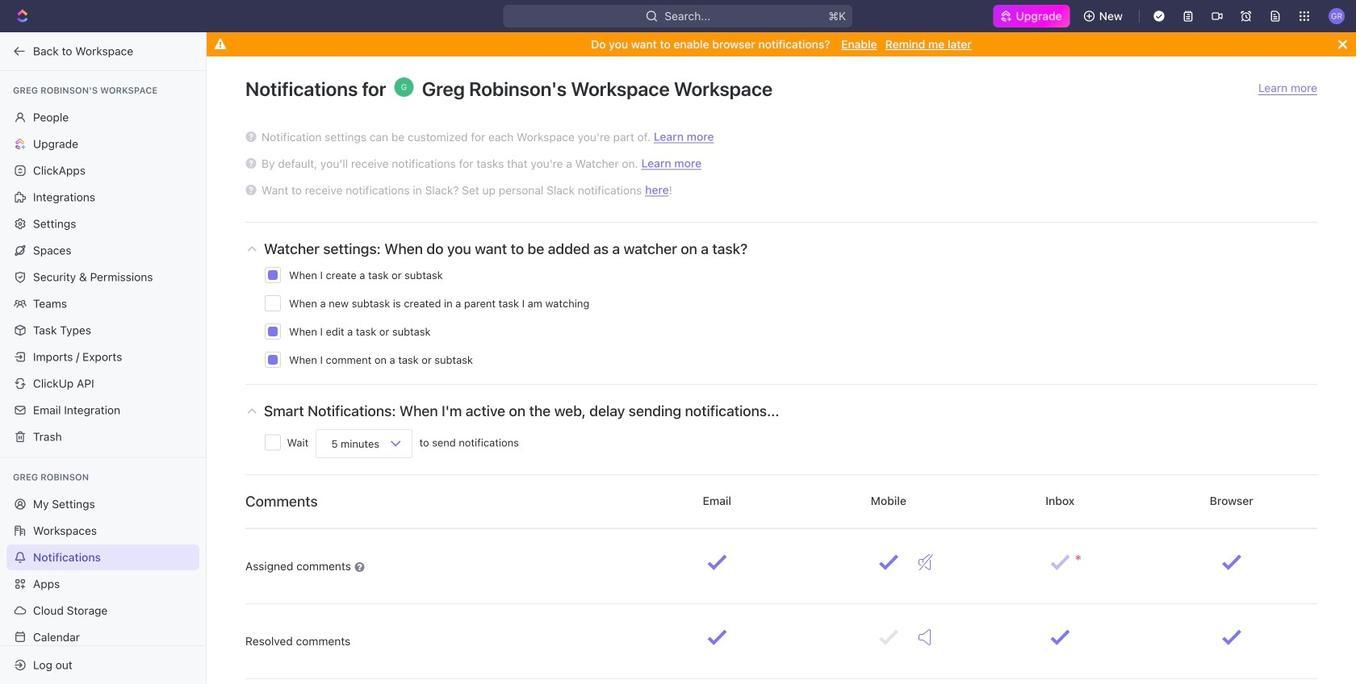 Task type: locate. For each thing, give the bounding box(es) containing it.
off image
[[919, 555, 933, 571]]



Task type: vqa. For each thing, say whether or not it's contained in the screenshot.
OFF icon on the bottom of page
yes



Task type: describe. For each thing, give the bounding box(es) containing it.
on image
[[919, 630, 931, 646]]



